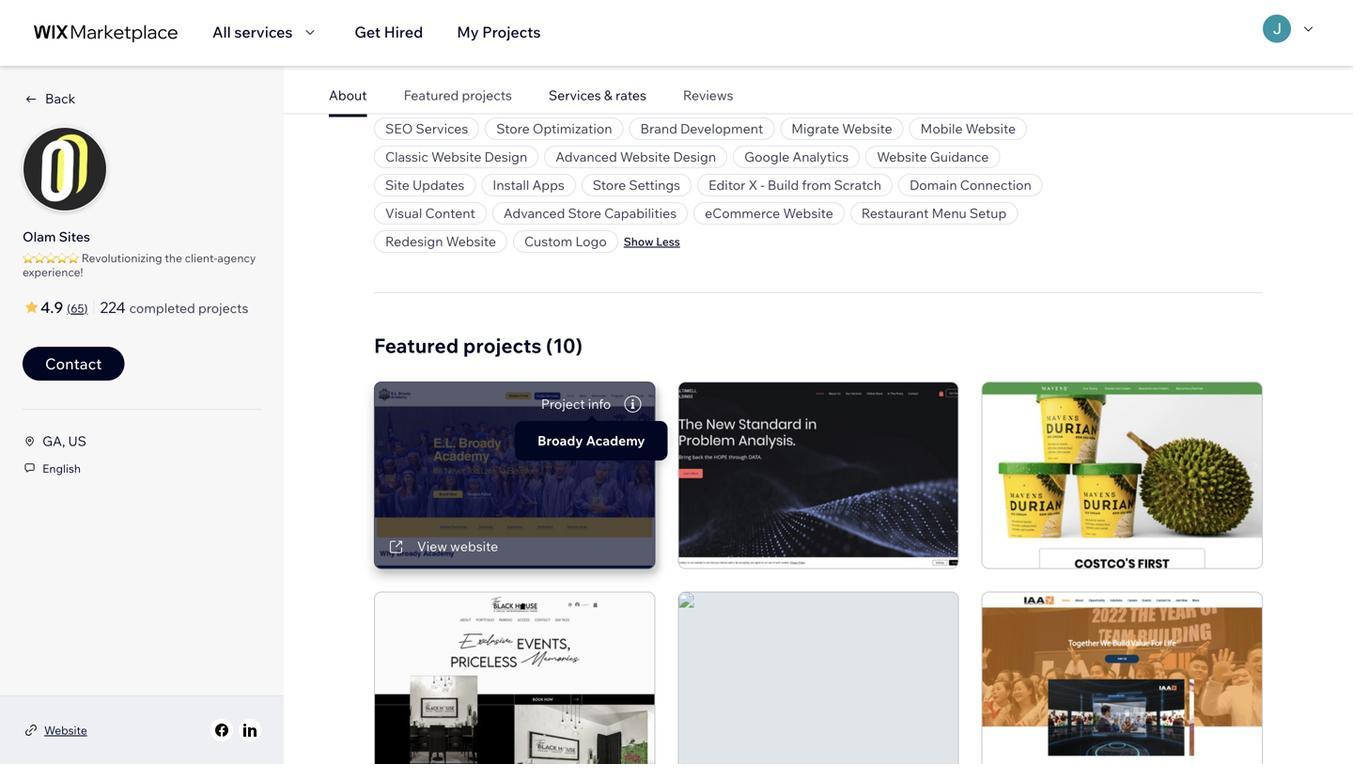 Task type: describe. For each thing, give the bounding box(es) containing it.
my projects
[[457, 23, 541, 41]]

contact
[[45, 354, 102, 373]]

(
[[67, 301, 71, 315]]

show less
[[624, 235, 680, 249]]

&
[[604, 87, 613, 103]]

content
[[425, 205, 475, 221]]

updates
[[413, 177, 465, 193]]

get hired link
[[355, 21, 423, 43]]

website for migrate website
[[843, 120, 893, 137]]

olam sites ⭐⭐⭐⭐⭐ revolutionizing the client-agency experience!
[[23, 228, 256, 279]]

migrate
[[792, 120, 840, 137]]

0 horizontal spatial services
[[416, 120, 468, 137]]

back button
[[23, 90, 75, 107]]

224 completed projects
[[100, 298, 249, 317]]

back
[[45, 90, 75, 107]]

seo services
[[385, 120, 468, 137]]

show more
[[374, 27, 444, 44]]

advanced for advanced store capabilities
[[504, 205, 565, 221]]

experience!
[[23, 265, 83, 279]]

224
[[100, 298, 126, 317]]

broady
[[538, 432, 583, 449]]

mobile
[[921, 120, 963, 137]]

migrate website
[[792, 120, 893, 137]]

advanced for advanced website design
[[556, 149, 617, 165]]

menu
[[932, 205, 967, 221]]

projects for featured projects
[[462, 87, 512, 103]]

services & rates link
[[549, 87, 647, 103]]

capabilities
[[605, 205, 677, 221]]

olam
[[23, 228, 56, 245]]

custom
[[524, 233, 573, 250]]

google analytics
[[745, 149, 849, 165]]

visual
[[385, 205, 422, 221]]

rates
[[616, 87, 647, 103]]

info
[[588, 396, 611, 412]]

website for classic website design
[[431, 149, 482, 165]]

show less button
[[624, 233, 680, 250]]

project info
[[541, 396, 611, 412]]

featured projects
[[404, 87, 512, 103]]

redesign
[[385, 233, 443, 250]]

install apps
[[493, 177, 565, 193]]

all services button
[[212, 21, 321, 43]]

johnsmith43233 image
[[1263, 15, 1292, 43]]

view website link
[[385, 535, 498, 558]]

services & rates
[[549, 87, 647, 103]]

classic
[[385, 149, 429, 165]]

advanced store capabilities
[[504, 205, 677, 221]]

completed
[[129, 300, 195, 316]]

sites
[[59, 228, 90, 245]]

website
[[450, 538, 498, 555]]

settings
[[629, 177, 681, 193]]

ga,
[[42, 433, 65, 449]]

1 horizontal spatial services
[[549, 87, 601, 103]]

website guidance
[[877, 149, 989, 165]]

show more button
[[374, 27, 916, 44]]

offered services
[[374, 80, 494, 99]]

scratch
[[834, 177, 882, 193]]

logo
[[576, 233, 607, 250]]

restaurant
[[862, 205, 929, 221]]

from
[[802, 177, 831, 193]]

echo: nc-based non-profit serving youth with entrepreneur dreams image
[[678, 592, 959, 764]]

client-
[[185, 251, 217, 265]]

services for offered services
[[434, 80, 494, 99]]

project
[[541, 396, 585, 412]]

brand development
[[641, 120, 764, 137]]

editor
[[709, 177, 746, 193]]

english
[[42, 462, 81, 476]]

domain
[[910, 177, 957, 193]]

website for advanced website design
[[620, 149, 670, 165]]

connection
[[960, 177, 1032, 193]]

guidance
[[930, 149, 989, 165]]

google
[[745, 149, 790, 165]]

x
[[749, 177, 758, 193]]

contact button
[[23, 347, 124, 381]]

custom logo
[[524, 233, 607, 250]]

broady academy: undefined image
[[374, 382, 655, 569]]



Task type: vqa. For each thing, say whether or not it's contained in the screenshot.
Decor
no



Task type: locate. For each thing, give the bounding box(es) containing it.
site
[[385, 177, 410, 193]]

services up classic website design
[[416, 120, 468, 137]]

services right all
[[234, 23, 293, 41]]

store up install
[[497, 120, 530, 137]]

setup
[[970, 205, 1007, 221]]

black house: event space image
[[374, 592, 655, 764]]

apps
[[532, 177, 565, 193]]

4.9 ( 65 )
[[40, 298, 88, 317]]

services for all services
[[234, 23, 293, 41]]

featured for featured projects (10)
[[374, 333, 459, 358]]

install
[[493, 177, 530, 193]]

projects down my projects link
[[462, 87, 512, 103]]

view
[[417, 538, 447, 555]]

reviews
[[683, 87, 734, 103]]

⭐⭐⭐⭐⭐
[[23, 251, 79, 265]]

1 vertical spatial featured
[[374, 333, 459, 358]]

2 design from the left
[[673, 149, 716, 165]]

website for redesign website
[[446, 233, 496, 250]]

0 vertical spatial services
[[234, 23, 293, 41]]

-
[[761, 177, 765, 193]]

maltawell holdings: undefined image
[[678, 382, 959, 569]]

design for classic website design
[[485, 149, 528, 165]]

classic website design
[[385, 149, 528, 165]]

visual content
[[385, 205, 475, 221]]

show
[[374, 27, 409, 44], [624, 235, 654, 249]]

agency
[[217, 251, 256, 265]]

mobile website
[[921, 120, 1016, 137]]

get
[[355, 23, 381, 41]]

2 vertical spatial projects
[[463, 333, 542, 358]]

services left &
[[549, 87, 601, 103]]

about
[[329, 87, 367, 103]]

my projects link
[[457, 21, 541, 43]]

ga, us
[[42, 433, 86, 449]]

show for show more
[[374, 27, 409, 44]]

store up advanced store capabilities
[[593, 177, 626, 193]]

0 vertical spatial projects
[[462, 87, 512, 103]]

1 vertical spatial show
[[624, 235, 654, 249]]

analytics
[[793, 149, 849, 165]]

site updates
[[385, 177, 465, 193]]

0 vertical spatial show
[[374, 27, 409, 44]]

0 vertical spatial featured
[[404, 87, 459, 103]]

editor x - build from scratch
[[709, 177, 882, 193]]

projects inside 224 completed projects
[[198, 300, 249, 316]]

featured for featured projects
[[404, 87, 459, 103]]

)
[[84, 301, 88, 315]]

ecommerce website
[[705, 205, 834, 221]]

view website
[[417, 538, 498, 555]]

1 vertical spatial store
[[593, 177, 626, 193]]

featured projects link
[[404, 87, 512, 103]]

0 horizontal spatial services
[[234, 23, 293, 41]]

brand
[[641, 120, 678, 137]]

services
[[234, 23, 293, 41], [434, 80, 494, 99]]

store
[[497, 120, 530, 137], [593, 177, 626, 193], [568, 205, 602, 221]]

broady academy
[[538, 432, 645, 449]]

2 vertical spatial store
[[568, 205, 602, 221]]

offered
[[374, 80, 431, 99]]

projects left (10)
[[463, 333, 542, 358]]

design for advanced website design
[[673, 149, 716, 165]]

ecommerce
[[705, 205, 780, 221]]

1 horizontal spatial show
[[624, 235, 654, 249]]

more
[[412, 27, 444, 44]]

development
[[681, 120, 764, 137]]

website
[[843, 120, 893, 137], [966, 120, 1016, 137], [431, 149, 482, 165], [620, 149, 670, 165], [877, 149, 927, 165], [783, 205, 834, 221], [446, 233, 496, 250], [44, 723, 87, 737]]

0 vertical spatial advanced
[[556, 149, 617, 165]]

65
[[71, 301, 84, 315]]

1 vertical spatial services
[[416, 120, 468, 137]]

0 horizontal spatial show
[[374, 27, 409, 44]]

projects down agency
[[198, 300, 249, 316]]

(10)
[[546, 333, 583, 358]]

show for show less
[[624, 235, 654, 249]]

projects
[[462, 87, 512, 103], [198, 300, 249, 316], [463, 333, 542, 358]]

services inside all services button
[[234, 23, 293, 41]]

services up seo services
[[434, 80, 494, 99]]

advanced down the install apps
[[504, 205, 565, 221]]

projects for featured projects (10)
[[463, 333, 542, 358]]

the
[[165, 251, 182, 265]]

about link
[[329, 87, 367, 103]]

0 horizontal spatial design
[[485, 149, 528, 165]]

hired
[[384, 23, 423, 41]]

advanced website design
[[556, 149, 716, 165]]

0 vertical spatial services
[[549, 87, 601, 103]]

store for store settings
[[593, 177, 626, 193]]

4.9
[[40, 298, 63, 317]]

revolutionizing
[[81, 251, 162, 265]]

domain connection
[[910, 177, 1032, 193]]

store optimization
[[497, 120, 612, 137]]

less
[[656, 235, 680, 249]]

design
[[485, 149, 528, 165], [673, 149, 716, 165]]

1 horizontal spatial design
[[673, 149, 716, 165]]

store for store optimization
[[497, 120, 530, 137]]

my
[[457, 23, 479, 41]]

design down brand development
[[673, 149, 716, 165]]

projects
[[482, 23, 541, 41]]

us
[[68, 433, 86, 449]]

advanced down optimization
[[556, 149, 617, 165]]

website link
[[44, 722, 87, 739]]

get hired
[[355, 23, 423, 41]]

iaa: image
[[982, 592, 1263, 764]]

1 vertical spatial services
[[434, 80, 494, 99]]

olam sites image
[[23, 128, 106, 211]]

website for mobile website
[[966, 120, 1016, 137]]

seo
[[385, 120, 413, 137]]

store up logo
[[568, 205, 602, 221]]

store settings
[[593, 177, 681, 193]]

redesign website
[[385, 233, 496, 250]]

services
[[549, 87, 601, 103], [416, 120, 468, 137]]

restaurant menu setup
[[862, 205, 1007, 221]]

featured
[[404, 87, 459, 103], [374, 333, 459, 358]]

academy
[[586, 432, 645, 449]]

design up install
[[485, 149, 528, 165]]

1 horizontal spatial services
[[434, 80, 494, 99]]

all services
[[212, 23, 293, 41]]

0 vertical spatial store
[[497, 120, 530, 137]]

mavens creamery: undefined image
[[982, 382, 1263, 569]]

1 vertical spatial projects
[[198, 300, 249, 316]]

1 vertical spatial advanced
[[504, 205, 565, 221]]

1 design from the left
[[485, 149, 528, 165]]

website for ecommerce website
[[783, 205, 834, 221]]



